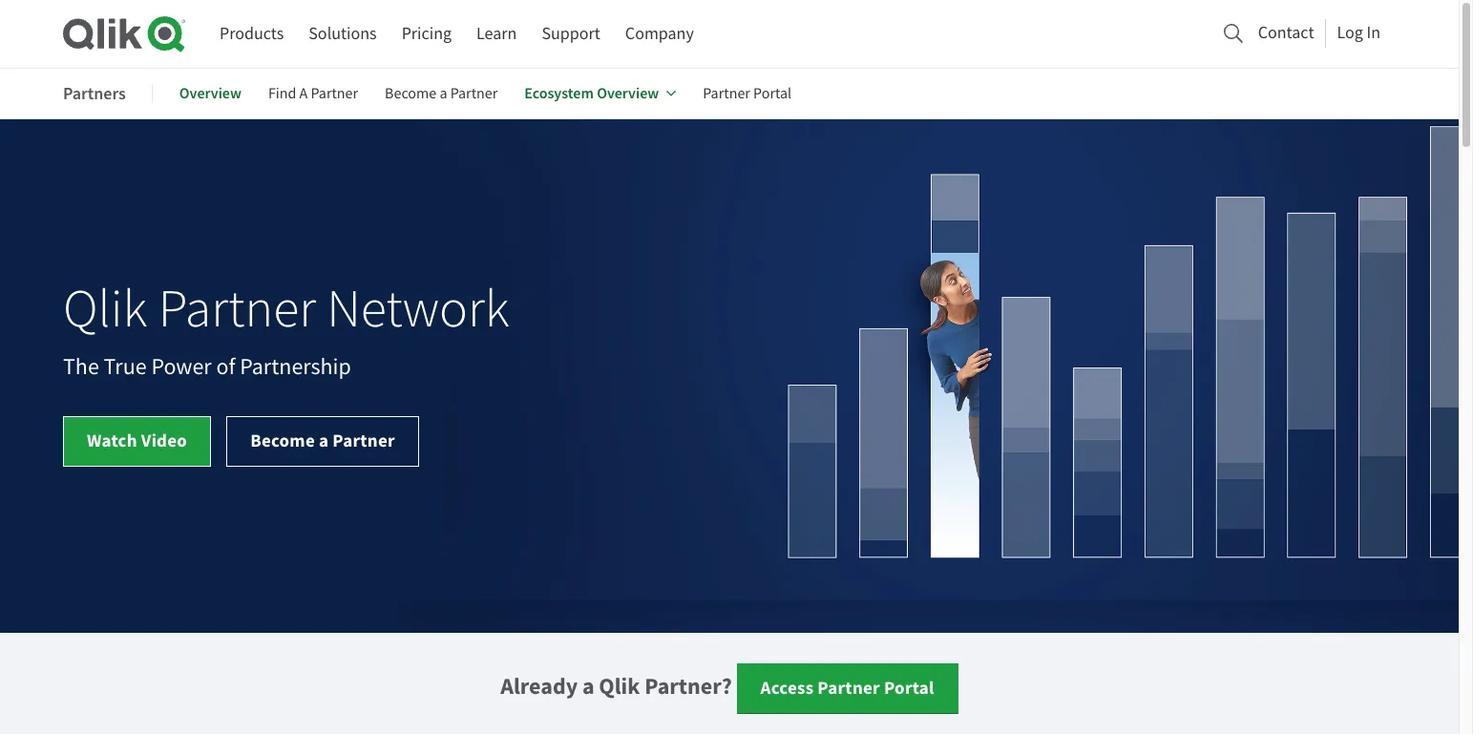 Task type: vqa. For each thing, say whether or not it's contained in the screenshot.
first overview from the right
yes



Task type: locate. For each thing, give the bounding box(es) containing it.
0 horizontal spatial qlik
[[63, 276, 148, 342]]

become inside partners menu bar
[[385, 84, 437, 103]]

become a partner down pricing link
[[385, 84, 498, 103]]

0 horizontal spatial become
[[250, 428, 315, 452]]

1 vertical spatial become a partner
[[250, 428, 395, 452]]

2 horizontal spatial a
[[582, 672, 594, 702]]

become a partner link down partnership
[[226, 416, 419, 467]]

0 vertical spatial become
[[385, 84, 437, 103]]

1 horizontal spatial become
[[385, 84, 437, 103]]

become down pricing link
[[385, 84, 437, 103]]

0 horizontal spatial overview
[[179, 83, 241, 103]]

menu bar
[[220, 16, 694, 52]]

solutions
[[309, 23, 377, 45]]

2 overview from the left
[[597, 83, 659, 103]]

partners menu bar
[[63, 71, 818, 117]]

0 vertical spatial a
[[440, 84, 447, 103]]

overview down company "link"
[[597, 83, 659, 103]]

1 vertical spatial portal
[[884, 676, 935, 700]]

partner portal
[[703, 84, 792, 103]]

find a partner
[[268, 84, 358, 103]]

partner portal link
[[703, 71, 792, 117]]

0 vertical spatial become a partner link
[[385, 71, 498, 117]]

a down partnership
[[319, 428, 329, 452]]

support link
[[542, 16, 600, 52]]

watch
[[87, 428, 137, 452]]

video
[[141, 428, 187, 452]]

2 vertical spatial a
[[582, 672, 594, 702]]

0 vertical spatial qlik
[[63, 276, 148, 342]]

qlik partner network the true power of partnership
[[63, 276, 510, 381]]

1 vertical spatial become a partner link
[[226, 416, 419, 467]]

become a partner link down pricing link
[[385, 71, 498, 117]]

become a partner link
[[385, 71, 498, 117], [226, 416, 419, 467]]

1 horizontal spatial a
[[440, 84, 447, 103]]

become a partner
[[385, 84, 498, 103], [250, 428, 395, 452]]

0 horizontal spatial a
[[319, 428, 329, 452]]

qlik left the partner?
[[599, 672, 640, 702]]

become down partnership
[[250, 428, 315, 452]]

qlik
[[63, 276, 148, 342], [599, 672, 640, 702]]

overview left find
[[179, 83, 241, 103]]

become a partner down partnership
[[250, 428, 395, 452]]

0 horizontal spatial portal
[[753, 84, 792, 103]]

1 horizontal spatial overview
[[597, 83, 659, 103]]

1 overview from the left
[[179, 83, 241, 103]]

0 vertical spatial portal
[[753, 84, 792, 103]]

partner
[[311, 84, 358, 103], [450, 84, 498, 103], [703, 84, 750, 103], [158, 276, 316, 342], [333, 428, 395, 452], [818, 676, 880, 700]]

0 vertical spatial become a partner
[[385, 84, 498, 103]]

1 vertical spatial a
[[319, 428, 329, 452]]

portal
[[753, 84, 792, 103], [884, 676, 935, 700]]

the
[[63, 352, 99, 381]]

menu bar containing products
[[220, 16, 694, 52]]

a down pricing link
[[440, 84, 447, 103]]

a right already
[[582, 672, 594, 702]]

a
[[440, 84, 447, 103], [319, 428, 329, 452], [582, 672, 594, 702]]

log in link
[[1337, 17, 1381, 48]]

1 vertical spatial qlik
[[599, 672, 640, 702]]

qlik up true
[[63, 276, 148, 342]]

menu bar inside qlik main element
[[220, 16, 694, 52]]

overview link
[[179, 71, 241, 117]]

find
[[268, 84, 296, 103]]

overview
[[179, 83, 241, 103], [597, 83, 659, 103]]

ecosystem overview
[[524, 83, 659, 103]]

become a partner inside partners menu bar
[[385, 84, 498, 103]]

become
[[385, 84, 437, 103], [250, 428, 315, 452]]



Task type: describe. For each thing, give the bounding box(es) containing it.
partnership
[[240, 352, 351, 381]]

already a qlik partner?
[[501, 672, 737, 702]]

portal inside partners menu bar
[[753, 84, 792, 103]]

qlik main element
[[220, 16, 1396, 52]]

find a partner link
[[268, 71, 358, 117]]

company link
[[625, 16, 694, 52]]

contact
[[1258, 22, 1314, 44]]

power
[[151, 352, 212, 381]]

products link
[[220, 16, 284, 52]]

support
[[542, 23, 600, 45]]

true
[[104, 352, 147, 381]]

ecosystem
[[524, 83, 594, 103]]

watch video link
[[63, 416, 211, 467]]

contact link
[[1258, 17, 1314, 48]]

a
[[299, 84, 308, 103]]

learn
[[476, 23, 517, 45]]

learn link
[[476, 16, 517, 52]]

partner?
[[645, 672, 732, 702]]

access partner portal link
[[737, 664, 958, 715]]

ecosystem overview link
[[524, 71, 676, 117]]

access partner portal
[[761, 676, 935, 700]]

pricing link
[[402, 16, 452, 52]]

of
[[216, 352, 235, 381]]

solutions link
[[309, 16, 377, 52]]

partners
[[63, 82, 126, 105]]

partner inside qlik partner network the true power of partnership
[[158, 276, 316, 342]]

log
[[1337, 22, 1363, 44]]

log in
[[1337, 22, 1381, 44]]

in
[[1367, 22, 1381, 44]]

1 horizontal spatial portal
[[884, 676, 935, 700]]

already
[[501, 672, 578, 702]]

a inside partners menu bar
[[440, 84, 447, 103]]

pricing
[[402, 23, 452, 45]]

watch video
[[87, 428, 187, 452]]

network
[[327, 276, 510, 342]]

company
[[625, 23, 694, 45]]

go to the home page. image
[[63, 15, 185, 53]]

1 horizontal spatial qlik
[[599, 672, 640, 702]]

qlik inside qlik partner network the true power of partnership
[[63, 276, 148, 342]]

1 vertical spatial become
[[250, 428, 315, 452]]

products
[[220, 23, 284, 45]]

access
[[761, 676, 814, 700]]



